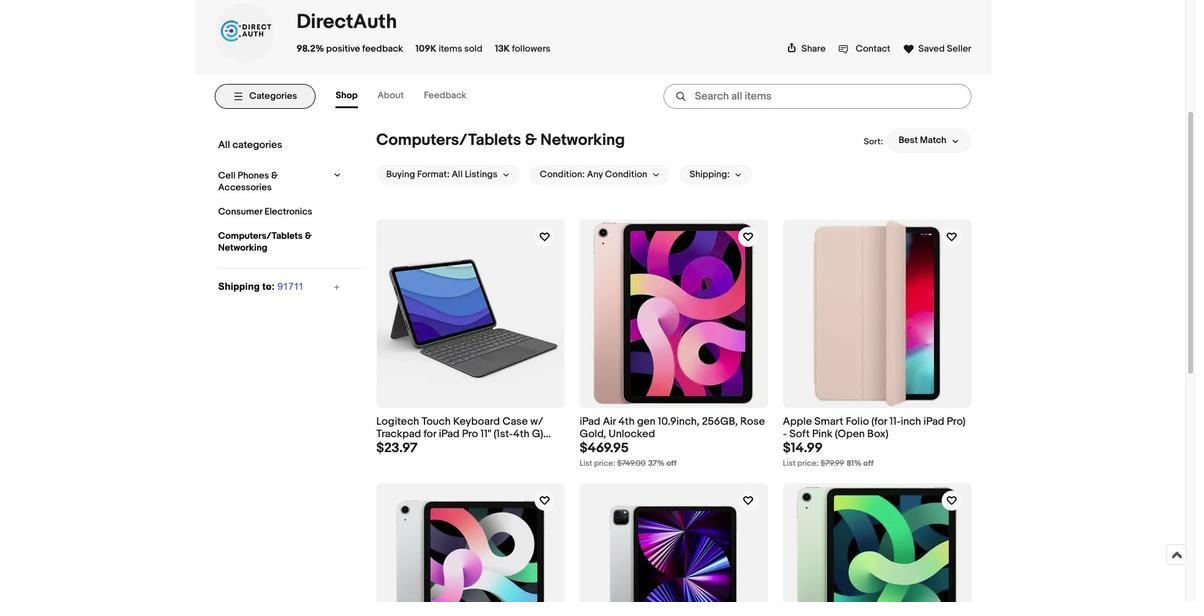 Task type: describe. For each thing, give the bounding box(es) containing it.
4th inside ipad air 4th gen 10.9inch, 256gb, rose gold, unlocked
[[618, 416, 635, 428]]

match
[[920, 135, 947, 147]]

off for $14.99
[[864, 459, 874, 469]]

109k
[[416, 43, 437, 55]]

shipping: button
[[680, 165, 752, 185]]

condition:
[[540, 169, 585, 181]]

categories button
[[214, 84, 316, 109]]

ipad inside ipad air 4th gen 10.9inch, 256gb, rose gold, unlocked
[[580, 416, 601, 428]]

phones
[[238, 170, 269, 182]]

10.9inch,
[[658, 416, 700, 428]]

smart
[[815, 416, 844, 428]]

gen
[[637, 416, 656, 428]]

apple smart folio (for 11-inch ipad pro) - soft pink (open box)
[[783, 416, 966, 441]]

98.2% positive feedback
[[297, 43, 403, 55]]

contact link
[[838, 43, 891, 55]]

computers/tablets & networking link
[[215, 227, 336, 257]]

37%
[[648, 459, 665, 469]]

$469.95
[[580, 441, 629, 457]]

ipad inside logitech touch keyboard case w/ trackpad for ipad pro 11" (1st-4th g) (open box)
[[439, 429, 460, 441]]

format:
[[417, 169, 450, 181]]

$79.99
[[821, 459, 844, 469]]

share button
[[787, 43, 826, 55]]

shipping
[[218, 281, 260, 292]]

condition: any condition button
[[530, 165, 670, 185]]

ipad air 4th gen 10.9inch, 256gb, rose gold, unlocked
[[580, 416, 765, 441]]

(for
[[872, 416, 887, 428]]

pro
[[462, 429, 478, 441]]

sort:
[[864, 137, 883, 147]]

all inside dropdown button
[[452, 169, 463, 181]]

cell phones & accessories
[[218, 170, 278, 194]]

list for $14.99
[[783, 459, 796, 469]]

11-
[[890, 416, 901, 428]]

networking inside "computers/tablets & networking" link
[[218, 242, 268, 254]]

logitech touch keyboard case w/ trackpad for ipad pro 11" (1st-4th g) (open box)
[[376, 416, 543, 454]]

$749.00
[[617, 459, 646, 469]]

(open inside apple smart folio (for 11-inch ipad pro) - soft pink (open box)
[[835, 429, 865, 441]]

any
[[587, 169, 603, 181]]

gold,
[[580, 429, 606, 441]]

listings
[[465, 169, 498, 181]]

apple smart folio (for 11-inch ipad pro) - soft pink (open box) button
[[783, 416, 971, 441]]

0 vertical spatial &
[[525, 131, 537, 150]]

4th inside logitech touch keyboard case w/ trackpad for ipad pro 11" (1st-4th g) (open box)
[[513, 429, 530, 441]]

air
[[603, 416, 616, 428]]

for
[[424, 429, 436, 441]]

apple smart folio (for 11-inch ipad pro) - soft pink (open box) : quick view image
[[813, 221, 942, 407]]

0 vertical spatial computers/tablets
[[376, 131, 521, 150]]

pink
[[812, 429, 833, 441]]

all categories
[[218, 139, 282, 151]]

feedback
[[424, 90, 467, 101]]

consumer electronics link
[[215, 203, 336, 221]]

1 horizontal spatial networking
[[541, 131, 625, 150]]

condition: any condition
[[540, 169, 647, 181]]

98.2%
[[297, 43, 324, 55]]

contact
[[856, 43, 891, 55]]

categories
[[249, 91, 297, 102]]

256gb,
[[702, 416, 738, 428]]

folio
[[846, 416, 869, 428]]

13k
[[495, 43, 510, 55]]

-
[[783, 429, 787, 441]]

pro)
[[947, 416, 966, 428]]

directauth link
[[297, 10, 397, 34]]

tab list containing shop
[[336, 85, 486, 108]]

shop
[[336, 90, 358, 101]]

$23.97
[[376, 441, 418, 457]]

shipping:
[[690, 169, 730, 181]]

electronics
[[265, 206, 312, 218]]

box) inside apple smart folio (for 11-inch ipad pro) - soft pink (open box)
[[867, 429, 889, 441]]

consumer
[[218, 206, 262, 218]]

ipad air 4th gen 10.9inch, 64gb, silver, unlocked : quick view image
[[377, 485, 564, 603]]

0 vertical spatial all
[[218, 139, 230, 151]]

trackpad
[[376, 429, 421, 441]]

feedback
[[362, 43, 403, 55]]

ipad air 4th gen 10.9inch, 256gb, rose gold, unlocked : quick view image
[[581, 221, 767, 407]]

saved seller button
[[903, 43, 971, 55]]

share
[[802, 43, 826, 55]]

computers/tablets & networking tab panel
[[214, 118, 971, 603]]

cell
[[218, 170, 236, 182]]

buying
[[386, 169, 415, 181]]

case
[[503, 416, 528, 428]]

to:
[[262, 281, 275, 292]]

logitech touch keyboard case w/ trackpad for ipad pro 11" (1st-4th g) (open box) : quick view image
[[377, 235, 564, 393]]



Task type: vqa. For each thing, say whether or not it's contained in the screenshot.
'Feedback' at the top left
yes



Task type: locate. For each thing, give the bounding box(es) containing it.
2 list from the left
[[783, 459, 796, 469]]

inch
[[901, 416, 921, 428]]

computers/tablets & networking up listings
[[376, 131, 625, 150]]

rose
[[740, 416, 765, 428]]

1 vertical spatial (open
[[376, 441, 406, 454]]

0 horizontal spatial ipad
[[439, 429, 460, 441]]

0 vertical spatial computers/tablets & networking
[[376, 131, 625, 150]]

11"
[[481, 429, 491, 441]]

1 horizontal spatial computers/tablets & networking
[[376, 131, 625, 150]]

keyboard
[[453, 416, 500, 428]]

logitech touch keyboard case w/ trackpad for ipad pro 11" (1st-4th g) (open box) button
[[376, 416, 565, 454]]

networking
[[541, 131, 625, 150], [218, 242, 268, 254]]

2 horizontal spatial ipad
[[924, 416, 945, 428]]

ipad inside apple smart folio (for 11-inch ipad pro) - soft pink (open box)
[[924, 416, 945, 428]]

0 horizontal spatial &
[[271, 170, 278, 182]]

price: down $14.99
[[798, 459, 819, 469]]

ipad left pro)
[[924, 416, 945, 428]]

1 list from the left
[[580, 459, 592, 469]]

91711
[[278, 281, 304, 292]]

0 horizontal spatial 4th
[[513, 429, 530, 441]]

0 horizontal spatial off
[[667, 459, 677, 469]]

unlocked
[[609, 429, 655, 441]]

price: inside $14.99 list price: $79.99 81% off
[[798, 459, 819, 469]]

box)
[[867, 429, 889, 441], [409, 441, 430, 454]]

best match button
[[886, 128, 971, 153]]

networking down consumer
[[218, 242, 268, 254]]

about
[[378, 90, 404, 101]]

list
[[580, 459, 592, 469], [783, 459, 796, 469]]

best match
[[899, 135, 947, 147]]

box) down (for
[[867, 429, 889, 441]]

1 vertical spatial 4th
[[513, 429, 530, 441]]

$14.99
[[783, 441, 823, 457]]

computers/tablets up buying format: all listings dropdown button
[[376, 131, 521, 150]]

1 horizontal spatial computers/tablets
[[376, 131, 521, 150]]

1 horizontal spatial ipad
[[580, 416, 601, 428]]

$14.99 list price: $79.99 81% off
[[783, 441, 874, 469]]

1 vertical spatial all
[[452, 169, 463, 181]]

off right 81%
[[864, 459, 874, 469]]

seller
[[947, 43, 971, 55]]

list down $14.99
[[783, 459, 796, 469]]

4th down 'case'
[[513, 429, 530, 441]]

list down $469.95
[[580, 459, 592, 469]]

off
[[667, 459, 677, 469], [864, 459, 874, 469]]

list for $469.95
[[580, 459, 592, 469]]

2 price: from the left
[[798, 459, 819, 469]]

13k followers
[[495, 43, 551, 55]]

1 horizontal spatial box)
[[867, 429, 889, 441]]

list inside $469.95 list price: $749.00 37% off
[[580, 459, 592, 469]]

accessories
[[218, 182, 272, 194]]

cell phones & accessories link
[[215, 167, 328, 197]]

1 horizontal spatial &
[[305, 230, 312, 242]]

0 horizontal spatial all
[[218, 139, 230, 151]]

buying format: all listings
[[386, 169, 498, 181]]

4th
[[618, 416, 635, 428], [513, 429, 530, 441]]

0 horizontal spatial box)
[[409, 441, 430, 454]]

buying format: all listings button
[[376, 165, 520, 185]]

all
[[218, 139, 230, 151], [452, 169, 463, 181]]

best
[[899, 135, 918, 147]]

box) down for
[[409, 441, 430, 454]]

2 horizontal spatial &
[[525, 131, 537, 150]]

condition
[[605, 169, 647, 181]]

109k items sold
[[416, 43, 483, 55]]

all up cell
[[218, 139, 230, 151]]

1 horizontal spatial list
[[783, 459, 796, 469]]

0 horizontal spatial price:
[[594, 459, 615, 469]]

0 horizontal spatial computers/tablets
[[218, 230, 303, 242]]

1 vertical spatial computers/tablets & networking
[[218, 230, 312, 254]]

1 off from the left
[[667, 459, 677, 469]]

1 price: from the left
[[594, 459, 615, 469]]

saved
[[919, 43, 945, 55]]

(open
[[835, 429, 865, 441], [376, 441, 406, 454]]

1 vertical spatial networking
[[218, 242, 268, 254]]

sold
[[464, 43, 483, 55]]

1 horizontal spatial all
[[452, 169, 463, 181]]

followers
[[512, 43, 551, 55]]

directauth image
[[214, 3, 274, 63]]

soft
[[790, 429, 810, 441]]

1 vertical spatial &
[[271, 170, 278, 182]]

off inside $14.99 list price: $79.99 81% off
[[864, 459, 874, 469]]

off right 37% on the right
[[667, 459, 677, 469]]

& inside cell phones & accessories
[[271, 170, 278, 182]]

&
[[525, 131, 537, 150], [271, 170, 278, 182], [305, 230, 312, 242]]

0 vertical spatial (open
[[835, 429, 865, 441]]

(open inside logitech touch keyboard case w/ trackpad for ipad pro 11" (1st-4th g) (open box)
[[376, 441, 406, 454]]

2 vertical spatial &
[[305, 230, 312, 242]]

1 vertical spatial box)
[[409, 441, 430, 454]]

list inside $14.99 list price: $79.99 81% off
[[783, 459, 796, 469]]

1 horizontal spatial 4th
[[618, 416, 635, 428]]

ipad down touch
[[439, 429, 460, 441]]

all right the format:
[[452, 169, 463, 181]]

0 horizontal spatial computers/tablets & networking
[[218, 230, 312, 254]]

Search all items field
[[663, 84, 971, 109]]

1 horizontal spatial (open
[[835, 429, 865, 441]]

tab list
[[336, 85, 486, 108]]

computers/tablets & networking down consumer electronics
[[218, 230, 312, 254]]

ipad
[[580, 416, 601, 428], [924, 416, 945, 428], [439, 429, 460, 441]]

(1st-
[[494, 429, 513, 441]]

saved seller
[[919, 43, 971, 55]]

off inside $469.95 list price: $749.00 37% off
[[667, 459, 677, 469]]

networking up 'condition: any condition'
[[541, 131, 625, 150]]

1 horizontal spatial off
[[864, 459, 874, 469]]

computers/tablets down consumer electronics
[[218, 230, 303, 242]]

items
[[439, 43, 462, 55]]

price: for $14.99
[[798, 459, 819, 469]]

price: inside $469.95 list price: $749.00 37% off
[[594, 459, 615, 469]]

1 horizontal spatial price:
[[798, 459, 819, 469]]

ipad up gold,
[[580, 416, 601, 428]]

box) inside logitech touch keyboard case w/ trackpad for ipad pro 11" (1st-4th g) (open box)
[[409, 441, 430, 454]]

price:
[[594, 459, 615, 469], [798, 459, 819, 469]]

logitech
[[376, 416, 419, 428]]

directauth
[[297, 10, 397, 34]]

(open down folio at the bottom of page
[[835, 429, 865, 441]]

shipping to: 91711
[[218, 281, 304, 292]]

4th up unlocked
[[618, 416, 635, 428]]

computers/tablets inside "computers/tablets & networking" link
[[218, 230, 303, 242]]

off for $469.95
[[667, 459, 677, 469]]

categories
[[232, 139, 282, 151]]

price: down $469.95
[[594, 459, 615, 469]]

price: for $469.95
[[594, 459, 615, 469]]

consumer electronics
[[218, 206, 312, 218]]

0 horizontal spatial networking
[[218, 242, 268, 254]]

0 horizontal spatial list
[[580, 459, 592, 469]]

0 vertical spatial networking
[[541, 131, 625, 150]]

g)
[[532, 429, 543, 441]]

1 vertical spatial computers/tablets
[[218, 230, 303, 242]]

0 vertical spatial 4th
[[618, 416, 635, 428]]

ipad pro 5th gen 11inch, 2tb, silver, unlocked : quick view image
[[581, 485, 767, 603]]

$469.95 list price: $749.00 37% off
[[580, 441, 677, 469]]

(open down trackpad
[[376, 441, 406, 454]]

positive
[[326, 43, 360, 55]]

apple
[[783, 416, 812, 428]]

computers/tablets
[[376, 131, 521, 150], [218, 230, 303, 242]]

2 off from the left
[[864, 459, 874, 469]]

81%
[[847, 459, 862, 469]]

ipad air 4th gen 10.9inch, 256gb, rose gold, unlocked button
[[580, 416, 768, 441]]

w/
[[530, 416, 543, 428]]

ipad air 4th gen 10.9inch, 256gb, green, unlocked : quick view image
[[784, 485, 971, 603]]

0 vertical spatial box)
[[867, 429, 889, 441]]

0 horizontal spatial (open
[[376, 441, 406, 454]]

touch
[[422, 416, 451, 428]]

all categories link
[[215, 136, 341, 154]]



